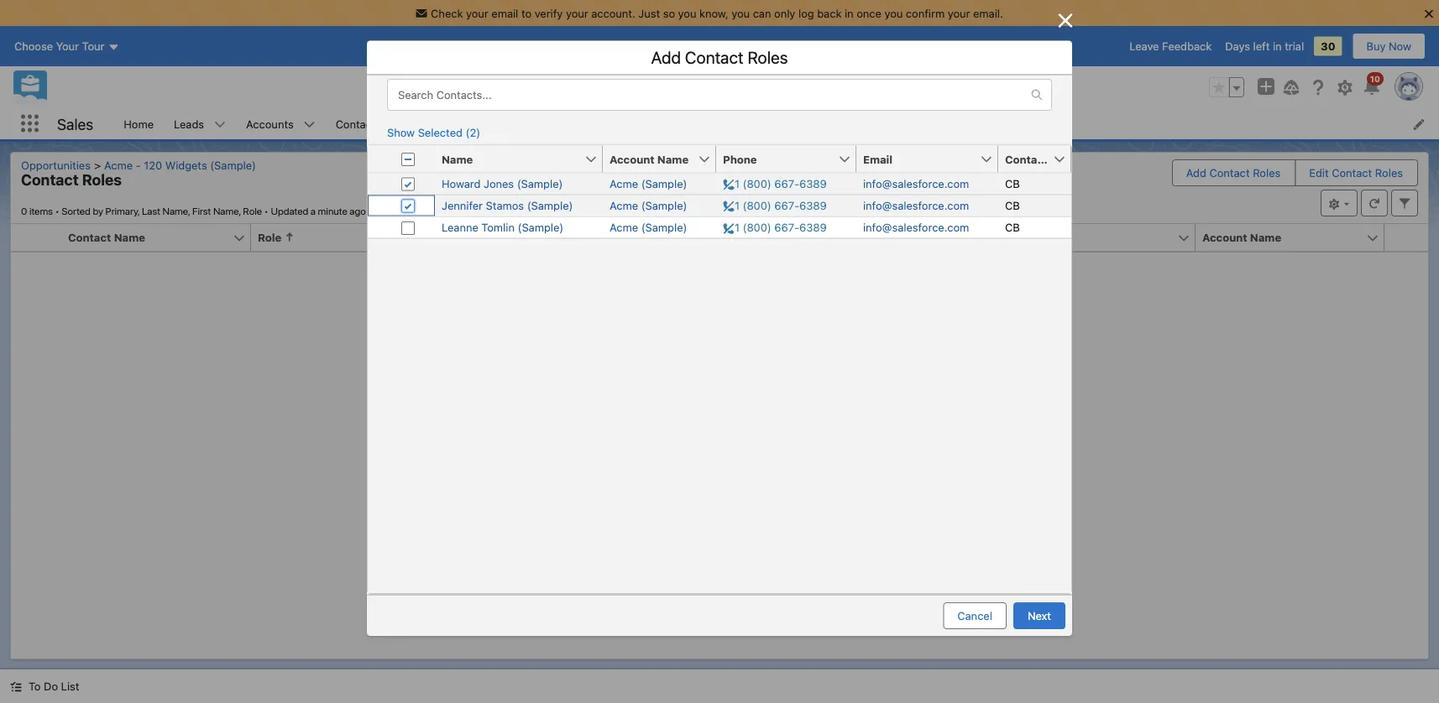 Task type: locate. For each thing, give the bounding box(es) containing it.
you left can
[[732, 7, 750, 19]]

2 acme (sample) link from the top
[[610, 199, 687, 212]]

1 cb from the top
[[1005, 177, 1020, 190]]

add contact roles inside the "add contact roles" button
[[1186, 167, 1281, 179]]

• right items
[[55, 205, 59, 217]]

accounts link
[[236, 108, 304, 139]]

• left updated
[[264, 205, 269, 217]]

2 name, from the left
[[213, 205, 241, 217]]

to do list
[[29, 681, 79, 693]]

primary
[[636, 231, 678, 244]]

jennifer
[[442, 199, 483, 212]]

list item
[[613, 108, 683, 139]]

1 horizontal spatial email button
[[1007, 224, 1177, 251]]

contact name button
[[61, 224, 233, 251]]

account name element
[[603, 146, 726, 173], [1196, 224, 1395, 252]]

1 vertical spatial text default image
[[10, 681, 22, 693]]

name button
[[435, 146, 584, 172]]

info@salesforce.com for howard jones (sample)
[[863, 177, 969, 190]]

-
[[136, 159, 141, 171]]

to do list button
[[0, 670, 89, 704]]

show selected ( 2 )
[[387, 126, 480, 138]]

your left the email
[[466, 7, 489, 19]]

1 vertical spatial info@salesforce.com link
[[863, 199, 969, 212]]

1 horizontal spatial add
[[1186, 167, 1207, 179]]

1 horizontal spatial account name element
[[1196, 224, 1395, 252]]

text default image
[[1031, 89, 1043, 101], [10, 681, 22, 693]]

leanne tomlin (sample)
[[442, 221, 564, 234]]

your left email. on the top right of page
[[948, 7, 970, 19]]

verify
[[535, 7, 563, 19]]

1 click to dial disabled image from the top
[[723, 177, 827, 190]]

1 vertical spatial phone
[[825, 231, 859, 244]]

0 horizontal spatial in
[[845, 7, 854, 19]]

2 info@salesforce.com link from the top
[[863, 199, 969, 212]]

1 horizontal spatial opportunities
[[424, 118, 493, 130]]

0 vertical spatial account
[[610, 153, 655, 165]]

acme (sample) link for howard jones (sample)
[[610, 177, 687, 190]]

(sample) inside 'link'
[[518, 221, 564, 234]]

0 vertical spatial click to dial disabled image
[[723, 177, 827, 190]]

account name
[[610, 153, 689, 165], [1202, 231, 1282, 244]]

1 horizontal spatial email
[[1014, 231, 1043, 244]]

1 vertical spatial account
[[1202, 231, 1248, 244]]

3 info@salesforce.com from the top
[[863, 221, 969, 234]]

add contact roles
[[651, 47, 788, 67], [1186, 167, 1281, 179]]

3 info@salesforce.com link from the top
[[863, 221, 969, 234]]

account inside contact roles|contact roles|list view element
[[1202, 231, 1248, 244]]

cb for howard jones (sample)
[[1005, 177, 1020, 190]]

email inside recently viewed grid
[[863, 153, 893, 165]]

click to dial disabled image
[[723, 177, 827, 190], [723, 199, 827, 212], [723, 221, 827, 234]]

0 horizontal spatial name,
[[163, 205, 190, 217]]

roles down can
[[748, 47, 788, 67]]

acme
[[104, 159, 133, 171], [610, 177, 638, 190], [610, 199, 638, 212], [610, 221, 638, 234]]

1 vertical spatial account name button
[[1196, 224, 1366, 251]]

cb
[[1005, 177, 1020, 190], [1005, 199, 1020, 212], [1005, 221, 1020, 234]]

1 vertical spatial email element
[[1007, 224, 1206, 252]]

days left in trial
[[1225, 40, 1304, 53]]

account name inside contact roles|contact roles|list view element
[[1202, 231, 1282, 244]]

list
[[61, 681, 79, 693]]

1 info@salesforce.com from the top
[[863, 177, 969, 190]]

in right back
[[845, 7, 854, 19]]

opportunities inside opportunities list item
[[424, 118, 493, 130]]

0 vertical spatial phone element
[[716, 146, 867, 173]]

account name button for account name element to the top
[[603, 146, 698, 172]]

3 you from the left
[[885, 7, 903, 19]]

you right so
[[678, 7, 697, 19]]

2 vertical spatial acme (sample)
[[610, 221, 687, 234]]

2 horizontal spatial you
[[885, 7, 903, 19]]

phone element
[[716, 146, 867, 173], [818, 224, 1017, 252]]

0 horizontal spatial email
[[863, 153, 893, 165]]

0 horizontal spatial •
[[55, 205, 59, 217]]

0 horizontal spatial add
[[651, 47, 681, 67]]

1 horizontal spatial opportunities link
[[413, 108, 503, 139]]

in
[[845, 7, 854, 19], [1273, 40, 1282, 53]]

1 acme (sample) from the top
[[610, 177, 687, 190]]

1 horizontal spatial add contact roles
[[1186, 167, 1281, 179]]

1 vertical spatial acme (sample)
[[610, 199, 687, 212]]

roles left 'edit'
[[1253, 167, 1281, 179]]

0 vertical spatial account name
[[610, 153, 689, 165]]

1 horizontal spatial account name button
[[1196, 224, 1366, 251]]

0 vertical spatial phone button
[[716, 146, 838, 172]]

2 your from the left
[[566, 7, 588, 19]]

0 vertical spatial text default image
[[1031, 89, 1043, 101]]

account name button down list view controls 'icon'
[[1196, 224, 1366, 251]]

phone button inside recently viewed grid
[[716, 146, 838, 172]]

account name button
[[603, 146, 698, 172], [1196, 224, 1366, 251]]

1 vertical spatial email
[[1014, 231, 1043, 244]]

contact name
[[68, 231, 145, 244]]

info@salesforce.com
[[863, 177, 969, 190], [863, 199, 969, 212], [863, 221, 969, 234]]

contact roles|contact roles|list view element
[[10, 152, 1429, 660]]

2 vertical spatial acme (sample) link
[[610, 221, 687, 234]]

add
[[651, 47, 681, 67], [1186, 167, 1207, 179]]

your
[[466, 7, 489, 19], [566, 7, 588, 19], [948, 7, 970, 19]]

1 your from the left
[[466, 7, 489, 19]]

trial
[[1285, 40, 1304, 53]]

info@salesforce.com link
[[863, 177, 969, 190], [863, 199, 969, 212], [863, 221, 969, 234]]

1 horizontal spatial your
[[566, 7, 588, 19]]

2 vertical spatial click to dial disabled image
[[723, 221, 827, 234]]

1 vertical spatial add
[[1186, 167, 1207, 179]]

1 vertical spatial phone element
[[818, 224, 1017, 252]]

0 vertical spatial acme (sample) link
[[610, 177, 687, 190]]

next
[[1028, 610, 1051, 622]]

30
[[1321, 40, 1336, 53]]

group
[[1209, 77, 1244, 97]]

phone inside recently viewed grid
[[723, 153, 757, 165]]

primary element
[[629, 224, 828, 252]]

contact inside button
[[1210, 167, 1250, 179]]

1 vertical spatial opportunities link
[[21, 159, 97, 171]]

account down the "add contact roles" button
[[1202, 231, 1248, 244]]

1 vertical spatial account name element
[[1196, 224, 1395, 252]]

3 click to dial disabled image from the top
[[723, 221, 827, 234]]

in right left
[[1273, 40, 1282, 53]]

email element
[[857, 146, 1009, 173], [1007, 224, 1206, 252]]

acme (sample)
[[610, 177, 687, 190], [610, 199, 687, 212], [610, 221, 687, 234]]

phone inside contact roles|contact roles|list view element
[[825, 231, 859, 244]]

contact
[[685, 47, 744, 67], [1210, 167, 1250, 179], [1332, 167, 1372, 179], [21, 171, 79, 189], [68, 231, 111, 244]]

1 vertical spatial opportunities
[[21, 159, 91, 171]]

1 horizontal spatial name,
[[213, 205, 241, 217]]

(
[[466, 126, 470, 138]]

1 vertical spatial click to dial disabled image
[[723, 199, 827, 212]]

0 vertical spatial email button
[[857, 146, 980, 172]]

1 horizontal spatial account
[[1202, 231, 1248, 244]]

0 vertical spatial acme (sample)
[[610, 177, 687, 190]]

0 horizontal spatial email button
[[857, 146, 980, 172]]

action image
[[1385, 224, 1428, 251]]

0 horizontal spatial phone
[[723, 153, 757, 165]]

name inside button
[[114, 231, 145, 244]]

roles up action 'image'
[[1375, 167, 1403, 179]]

acme (sample) for howard jones (sample)
[[610, 177, 687, 190]]

2 horizontal spatial your
[[948, 7, 970, 19]]

contacts list item
[[326, 108, 413, 139]]

home
[[124, 118, 154, 130]]

0 horizontal spatial opportunities link
[[21, 159, 97, 171]]

name element
[[435, 146, 613, 173]]

info@salesforce.com link for jennifer stamos (sample)
[[863, 199, 969, 212]]

only
[[774, 7, 796, 19]]

role inside button
[[258, 231, 281, 244]]

1 horizontal spatial •
[[264, 205, 269, 217]]

acme (sample) link
[[610, 177, 687, 190], [610, 199, 687, 212], [610, 221, 687, 234]]

1 vertical spatial in
[[1273, 40, 1282, 53]]

contact roles status
[[21, 205, 271, 217]]

updated
[[271, 205, 308, 217]]

opportunities link
[[413, 108, 503, 139], [21, 159, 97, 171]]

0 vertical spatial add
[[651, 47, 681, 67]]

account.
[[591, 7, 636, 19]]

you right once
[[885, 7, 903, 19]]

account name down the "add contact roles" button
[[1202, 231, 1282, 244]]

role down updated
[[258, 231, 281, 244]]

0 vertical spatial account name button
[[603, 146, 698, 172]]

text default image left the to
[[10, 681, 22, 693]]

1 vertical spatial add contact roles
[[1186, 167, 1281, 179]]

roles
[[748, 47, 788, 67], [1253, 167, 1281, 179], [1375, 167, 1403, 179], [82, 171, 122, 189]]

name up the howard
[[442, 153, 473, 165]]

name
[[442, 153, 473, 165], [657, 153, 689, 165], [114, 231, 145, 244], [1250, 231, 1282, 244]]

account name element up primary
[[603, 146, 726, 173]]

phone button
[[716, 146, 838, 172], [818, 224, 988, 251]]

list
[[114, 108, 1439, 139]]

info@salesforce.com for jennifer stamos (sample)
[[863, 199, 969, 212]]

click to dial disabled image for leanne tomlin (sample)
[[723, 221, 827, 234]]

acme (sample) link for leanne tomlin (sample)
[[610, 221, 687, 234]]

0 horizontal spatial opportunities
[[21, 159, 91, 171]]

account name up primary
[[610, 153, 689, 165]]

0 horizontal spatial account
[[610, 153, 655, 165]]

howard
[[442, 177, 481, 190]]

0 vertical spatial role
[[243, 205, 262, 217]]

contacts
[[336, 118, 382, 130]]

account for account name element to the bottom
[[1202, 231, 1248, 244]]

1 vertical spatial acme (sample) link
[[610, 199, 687, 212]]

1 horizontal spatial you
[[732, 7, 750, 19]]

1 acme (sample) link from the top
[[610, 177, 687, 190]]

0 horizontal spatial add contact roles
[[651, 47, 788, 67]]

left
[[1253, 40, 1270, 53]]

contact roles
[[21, 171, 122, 189]]

your right the verify
[[566, 7, 588, 19]]

1 horizontal spatial account name
[[1202, 231, 1282, 244]]

1 horizontal spatial phone
[[825, 231, 859, 244]]

email inside contact roles|contact roles|list view element
[[1014, 231, 1043, 244]]

0 vertical spatial info@salesforce.com link
[[863, 177, 969, 190]]

3 acme (sample) from the top
[[610, 221, 687, 234]]

1 vertical spatial account name
[[1202, 231, 1282, 244]]

jones
[[484, 177, 514, 190]]

2 cb from the top
[[1005, 199, 1020, 212]]

opportunities inside contact roles|contact roles|list view element
[[21, 159, 91, 171]]

name inside button
[[442, 153, 473, 165]]

2 click to dial disabled image from the top
[[723, 199, 827, 212]]

title button
[[440, 224, 610, 251]]

role element
[[251, 224, 450, 252]]

account up primary
[[610, 153, 655, 165]]

cell inside recently viewed grid
[[368, 146, 435, 173]]

account name element down list view controls 'icon'
[[1196, 224, 1395, 252]]

1 vertical spatial info@salesforce.com
[[863, 199, 969, 212]]

name, right the first
[[213, 205, 241, 217]]

0 vertical spatial cb
[[1005, 177, 1020, 190]]

1 vertical spatial role
[[258, 231, 281, 244]]

1 vertical spatial phone button
[[818, 224, 988, 251]]

leave feedback link
[[1130, 40, 1212, 53]]

name, right last
[[163, 205, 190, 217]]

acme (sample) link for jennifer stamos (sample)
[[610, 199, 687, 212]]

0 vertical spatial phone
[[723, 153, 757, 165]]

selected
[[418, 126, 463, 138]]

text default image up "contact owner alias" element
[[1031, 89, 1043, 101]]

cell
[[368, 146, 435, 173]]

check your email to verify your account. just so you know, you can only log back in once you confirm your email.
[[431, 7, 1003, 19]]

role
[[243, 205, 262, 217], [258, 231, 281, 244]]

0 horizontal spatial text default image
[[10, 681, 22, 693]]

1 you from the left
[[678, 7, 697, 19]]

email
[[863, 153, 893, 165], [1014, 231, 1043, 244]]

0 horizontal spatial account name button
[[603, 146, 698, 172]]

phone for phone button to the bottom
[[825, 231, 859, 244]]

2 vertical spatial cb
[[1005, 221, 1020, 234]]

to
[[29, 681, 41, 693]]

jennifer stamos (sample)
[[442, 199, 573, 212]]

0 horizontal spatial your
[[466, 7, 489, 19]]

1 horizontal spatial text default image
[[1031, 89, 1043, 101]]

account inside recently viewed grid
[[610, 153, 655, 165]]

0 vertical spatial info@salesforce.com
[[863, 177, 969, 190]]

you
[[678, 7, 697, 19], [732, 7, 750, 19], [885, 7, 903, 19]]

show
[[387, 126, 415, 138]]

primary,
[[105, 205, 140, 217]]

3 cb from the top
[[1005, 221, 1020, 234]]

log
[[799, 7, 814, 19]]

role left updated
[[243, 205, 262, 217]]

0 horizontal spatial account name element
[[603, 146, 726, 173]]

0 vertical spatial opportunities
[[424, 118, 493, 130]]

account name button up primary
[[603, 146, 698, 172]]

0 horizontal spatial you
[[678, 7, 697, 19]]

1 • from the left
[[55, 205, 59, 217]]

name,
[[163, 205, 190, 217], [213, 205, 241, 217]]

phone
[[723, 153, 757, 165], [825, 231, 859, 244]]

name down primary,
[[114, 231, 145, 244]]

1 vertical spatial cb
[[1005, 199, 1020, 212]]

2 vertical spatial info@salesforce.com link
[[863, 221, 969, 234]]

2 acme (sample) from the top
[[610, 199, 687, 212]]

2 • from the left
[[264, 205, 269, 217]]

3 acme (sample) link from the top
[[610, 221, 687, 234]]

acme for jennifer stamos (sample)
[[610, 199, 638, 212]]

2 info@salesforce.com from the top
[[863, 199, 969, 212]]

0 horizontal spatial account name
[[610, 153, 689, 165]]

1 info@salesforce.com link from the top
[[863, 177, 969, 190]]

2 vertical spatial info@salesforce.com
[[863, 221, 969, 234]]

email button
[[857, 146, 980, 172], [1007, 224, 1177, 251]]

acme - 120 widgets (sample) link
[[97, 159, 263, 171]]

account name inside recently viewed grid
[[610, 153, 689, 165]]

0 vertical spatial email
[[863, 153, 893, 165]]

opportunities
[[424, 118, 493, 130], [21, 159, 91, 171]]

0 vertical spatial add contact roles
[[651, 47, 788, 67]]

roles inside button
[[1253, 167, 1281, 179]]



Task type: vqa. For each thing, say whether or not it's contained in the screenshot.
Email element
yes



Task type: describe. For each thing, give the bounding box(es) containing it.
days
[[1225, 40, 1250, 53]]

info@salesforce.com link for leanne tomlin (sample)
[[863, 221, 969, 234]]

action element
[[1385, 224, 1428, 252]]

inverse image
[[1056, 10, 1076, 30]]

click to dial disabled image for jennifer stamos (sample)
[[723, 199, 827, 212]]

by
[[93, 205, 103, 217]]

acme - 120 widgets (sample)
[[104, 159, 256, 171]]

contacts link
[[326, 108, 392, 139]]

accounts list item
[[236, 108, 326, 139]]

0 vertical spatial email element
[[857, 146, 1009, 173]]

add contact roles button
[[1173, 160, 1294, 186]]

buy now button
[[1352, 33, 1426, 60]]

once
[[857, 7, 882, 19]]

minute
[[318, 205, 347, 217]]

1 vertical spatial email button
[[1007, 224, 1177, 251]]

to
[[521, 7, 532, 19]]

add inside button
[[1186, 167, 1207, 179]]

phone for phone button in recently viewed grid
[[723, 153, 757, 165]]

account for account name element to the top
[[610, 153, 655, 165]]

now
[[1389, 40, 1412, 53]]

email for the left email button
[[863, 153, 893, 165]]

acme inside contact roles|contact roles|list view element
[[104, 159, 133, 171]]

recently viewed grid
[[368, 146, 1082, 239]]

cb for leanne tomlin (sample)
[[1005, 221, 1020, 234]]

opportunities link inside contact roles|contact roles|list view element
[[21, 159, 97, 171]]

2
[[470, 126, 476, 138]]

sales
[[57, 115, 93, 133]]

acme for howard jones (sample)
[[610, 177, 638, 190]]

next button
[[1014, 603, 1066, 630]]

cb for jennifer stamos (sample)
[[1005, 199, 1020, 212]]

check
[[431, 7, 463, 19]]

know,
[[700, 7, 729, 19]]

info@salesforce.com link for howard jones (sample)
[[863, 177, 969, 190]]

acme (sample) for jennifer stamos (sample)
[[610, 199, 687, 212]]

widgets
[[165, 159, 207, 171]]

so
[[663, 7, 675, 19]]

a
[[311, 205, 316, 217]]

list view controls image
[[1321, 190, 1358, 217]]

)
[[476, 126, 480, 138]]

buy now
[[1367, 40, 1412, 53]]

howard jones (sample)
[[442, 177, 563, 190]]

feedback
[[1162, 40, 1212, 53]]

2 you from the left
[[732, 7, 750, 19]]

(sample) inside contact roles|contact roles|list view element
[[210, 159, 256, 171]]

do
[[44, 681, 58, 693]]

info@salesforce.com for leanne tomlin (sample)
[[863, 221, 969, 234]]

last
[[142, 205, 160, 217]]

opportunities list item
[[413, 108, 525, 139]]

back
[[817, 7, 842, 19]]

contact owner alias element
[[998, 146, 1082, 173]]

ago
[[350, 205, 366, 217]]

tomlin
[[481, 221, 515, 234]]

title element
[[440, 224, 639, 252]]

0 vertical spatial opportunities link
[[413, 108, 503, 139]]

title
[[447, 231, 471, 244]]

confirm
[[906, 7, 945, 19]]

0 vertical spatial account name element
[[603, 146, 726, 173]]

role button
[[251, 224, 422, 251]]

email
[[492, 7, 518, 19]]

text default image inside the to do list button
[[10, 681, 22, 693]]

howard jones (sample) link
[[442, 177, 563, 190]]

leads
[[174, 118, 204, 130]]

first
[[192, 205, 211, 217]]

leanne tomlin (sample) link
[[442, 221, 564, 234]]

home link
[[114, 108, 164, 139]]

email.
[[973, 7, 1003, 19]]

edit contact roles button
[[1296, 160, 1417, 186]]

roles inside button
[[1375, 167, 1403, 179]]

leads link
[[164, 108, 214, 139]]

stamos
[[486, 199, 524, 212]]

sorted
[[62, 205, 91, 217]]

120
[[144, 159, 162, 171]]

click to dial disabled image for howard jones (sample)
[[723, 177, 827, 190]]

leave
[[1130, 40, 1159, 53]]

contact inside button
[[1332, 167, 1372, 179]]

list containing home
[[114, 108, 1439, 139]]

0
[[21, 205, 27, 217]]

Search Contacts... text field
[[388, 80, 1031, 110]]

roles up by
[[82, 171, 122, 189]]

accounts
[[246, 118, 294, 130]]

0 vertical spatial in
[[845, 7, 854, 19]]

acme (sample) for leanne tomlin (sample)
[[610, 221, 687, 234]]

leave feedback
[[1130, 40, 1212, 53]]

edit contact roles
[[1309, 167, 1403, 179]]

3 your from the left
[[948, 7, 970, 19]]

account name for account name element to the bottom
[[1202, 231, 1282, 244]]

account name button for account name element to the bottom
[[1196, 224, 1366, 251]]

can
[[753, 7, 771, 19]]

item number element
[[11, 224, 61, 252]]

name down "search contacts..." text field
[[657, 153, 689, 165]]

item number image
[[11, 224, 61, 251]]

edit
[[1309, 167, 1329, 179]]

cancel
[[958, 610, 993, 622]]

contact inside button
[[68, 231, 111, 244]]

1 name, from the left
[[163, 205, 190, 217]]

leanne
[[442, 221, 478, 234]]

items
[[29, 205, 53, 217]]

0 items • sorted by primary, last name, first name, role • updated a minute ago
[[21, 205, 366, 217]]

acme for leanne tomlin (sample)
[[610, 221, 638, 234]]

just
[[639, 7, 660, 19]]

1 horizontal spatial in
[[1273, 40, 1282, 53]]

jennifer stamos (sample) link
[[442, 199, 573, 212]]

contact name element
[[61, 224, 261, 252]]

name down the "add contact roles" button
[[1250, 231, 1282, 244]]

cancel button
[[943, 603, 1007, 630]]

leads list item
[[164, 108, 236, 139]]

account name for account name element to the top
[[610, 153, 689, 165]]

email for bottommost email button
[[1014, 231, 1043, 244]]

buy
[[1367, 40, 1386, 53]]



